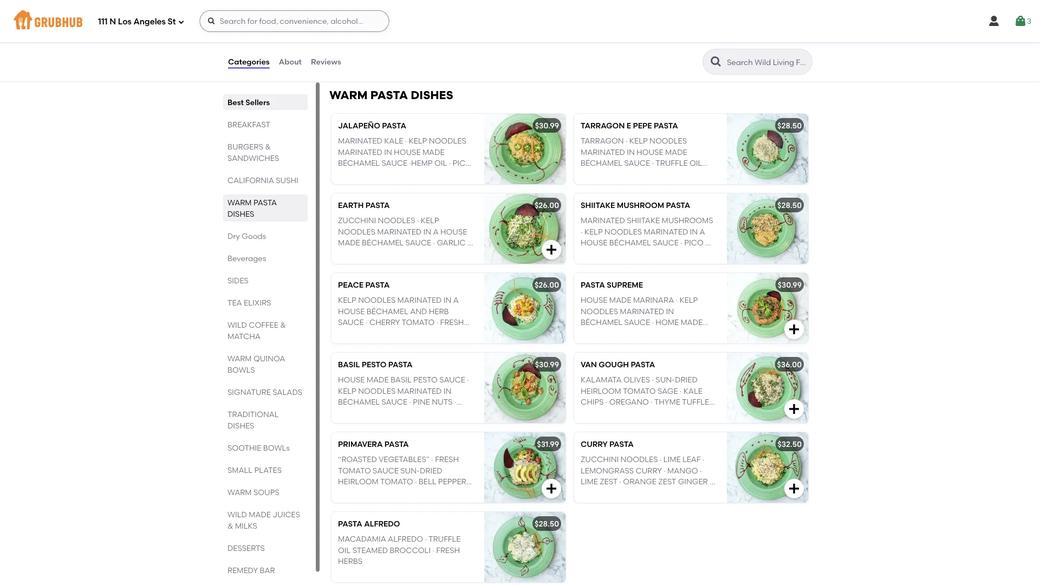 Task type: locate. For each thing, give the bounding box(es) containing it.
1 vertical spatial warm pasta dishes
[[228, 198, 277, 218]]

0 horizontal spatial pesto
[[362, 360, 387, 370]]

milks
[[235, 521, 257, 531]]

elixirs
[[244, 298, 271, 307]]

1 horizontal spatial curry
[[636, 466, 662, 476]]

herbs down the steamed
[[338, 557, 363, 566]]

1 horizontal spatial nuts
[[618, 409, 639, 418]]

warm inside 'warm pasta dishes'
[[228, 198, 252, 207]]

sauce inside "roasted vegetables" · fresh tomato sauce sun-dried heirloom tomato · bell pepper avocado · olive oil
[[373, 466, 399, 476]]

1 horizontal spatial side
[[409, 409, 426, 418]]

0 horizontal spatial zest
[[600, 477, 618, 487]]

2 $26.00 from the top
[[535, 281, 559, 290]]

pasta up jalapeño pasta
[[371, 89, 408, 102]]

fresh inside macadamia alfredo · truffle oil steamed broccoli · fresh herbs
[[436, 546, 460, 555]]

noodles down basil pesto pasta
[[358, 387, 396, 396]]

0 horizontal spatial lime
[[581, 477, 598, 487]]

1 vertical spatial in
[[444, 387, 452, 396]]

avocado inside "roasted vegetables" · fresh tomato sauce sun-dried heirloom tomato · bell pepper avocado · olive oil
[[338, 488, 378, 498]]

$28.50 for pasta
[[778, 201, 802, 210]]

heirloom down kalamata
[[581, 387, 622, 396]]

van
[[581, 360, 597, 370]]

1 vertical spatial $26.00
[[535, 281, 559, 290]]

ˆ
[[457, 329, 461, 338]]

earth
[[338, 201, 364, 210]]

1 vertical spatial oil
[[407, 488, 420, 498]]

noodles
[[358, 296, 396, 305], [358, 387, 396, 396], [621, 455, 658, 465]]

warm quinoa bowls
[[228, 354, 285, 375]]

shiitake mushroom pasta image
[[727, 194, 809, 264]]

0 vertical spatial herbs
[[338, 329, 363, 338]]

0 vertical spatial made
[[367, 376, 389, 385]]

oil left the steamed
[[338, 546, 351, 555]]

noodles up orange
[[621, 455, 658, 465]]

soups
[[254, 488, 280, 497]]

oil inside "roasted vegetables" · fresh tomato sauce sun-dried heirloom tomato · bell pepper avocado · olive oil
[[407, 488, 420, 498]]

1 vertical spatial avocado
[[338, 488, 378, 498]]

pasta right 'pepe'
[[654, 121, 678, 131]]

1 vertical spatial fresh
[[435, 455, 459, 465]]

1 horizontal spatial pesto
[[414, 376, 438, 385]]

1 vertical spatial pesto
[[414, 376, 438, 385]]

heirloom
[[581, 387, 622, 396], [338, 477, 379, 487]]

1 vertical spatial noodles
[[358, 387, 396, 396]]

avo
[[338, 3, 354, 12]]

oil down bell
[[407, 488, 420, 498]]

desserts tab
[[228, 543, 304, 554]]

$26.00 for peace pasta
[[535, 281, 559, 290]]

wild for matcha
[[228, 320, 247, 330]]

2 vertical spatial fresh
[[436, 546, 460, 555]]

soothie bowls tab
[[228, 442, 304, 454]]

marinated inside house made basil pesto sauce · kelp noodles marinated in béchamel sauce · pine nuts · cherry tomato · side salad organic, gluten free, & raw
[[398, 387, 442, 396]]

nuts up raw
[[432, 398, 453, 407]]

0 vertical spatial kelp
[[338, 296, 357, 305]]

noodles for curry pasta
[[621, 455, 658, 465]]

salad up raw
[[427, 409, 453, 418]]

lime up mango
[[664, 455, 681, 465]]

1 vertical spatial kelp
[[338, 387, 357, 396]]

alfredo for macadamia
[[388, 535, 423, 544]]

pasta left supreme
[[581, 281, 605, 290]]

& up sandwiches
[[265, 142, 271, 151]]

0 horizontal spatial side
[[338, 340, 355, 349]]

bell
[[419, 477, 437, 487]]

pesto down brazil
[[362, 360, 387, 370]]

1 vertical spatial $30.99
[[778, 281, 802, 290]]

avo roll image
[[485, 0, 566, 66]]

1 vertical spatial béchamel
[[338, 398, 380, 407]]

2 vertical spatial oil
[[338, 546, 351, 555]]

pasta inside 'warm pasta dishes'
[[254, 198, 277, 207]]

dried up the 'kale'
[[675, 376, 698, 385]]

lemongrass
[[581, 466, 634, 476]]

alfredo inside macadamia alfredo · truffle oil steamed broccoli · fresh herbs
[[388, 535, 423, 544]]

nuts down oregano
[[618, 409, 639, 418]]

sauce down peace
[[338, 318, 364, 327]]

0 vertical spatial heirloom
[[581, 387, 622, 396]]

oil down chips
[[581, 409, 594, 418]]

2 horizontal spatial oil
[[581, 409, 594, 418]]

0 vertical spatial curry
[[581, 440, 608, 449]]

california sushi tab
[[228, 175, 304, 186]]

0 vertical spatial marinated
[[398, 296, 442, 305]]

1 horizontal spatial cherry
[[370, 318, 400, 327]]

1 vertical spatial heirloom
[[338, 477, 379, 487]]

almonds
[[581, 488, 620, 498]]

1 herbs from the top
[[338, 329, 363, 338]]

wild inside wild coffee & matcha
[[228, 320, 247, 330]]

1 horizontal spatial sun-
[[656, 376, 675, 385]]

sun- inside "roasted vegetables" · fresh tomato sauce sun-dried heirloom tomato · bell pepper avocado · olive oil
[[401, 466, 420, 476]]

nut
[[396, 329, 412, 338]]

kelp down peace
[[338, 296, 357, 305]]

tomato down and
[[402, 318, 435, 327]]

fresh down truffle
[[436, 546, 460, 555]]

1 vertical spatial cherry
[[338, 409, 369, 418]]

0 vertical spatial in
[[444, 296, 452, 305]]

svg image for $31.99
[[545, 483, 558, 496]]

cherry up organic,
[[338, 409, 369, 418]]

pasta alfredo image
[[485, 512, 566, 583]]

0 horizontal spatial made
[[249, 510, 271, 519]]

warm up 'jalapeño'
[[330, 89, 368, 102]]

béchamel inside kelp noodles marinated in a house béchamel and herb sauce · cherry tomato · fresh herbs · brazil nut parmesan ˆ side salad
[[367, 307, 409, 316]]

cherry up brazil
[[370, 318, 400, 327]]

warm down california
[[228, 198, 252, 207]]

pasta alfredo
[[338, 520, 400, 529]]

$30.99 for basil pesto pasta
[[535, 360, 559, 370]]

2 macadamia from the top
[[338, 535, 386, 544]]

$30.99 for pasta supreme
[[778, 281, 802, 290]]

made inside wild made juices & milks
[[249, 510, 271, 519]]

nuts inside house made basil pesto sauce · kelp noodles marinated in béchamel sauce · pine nuts · cherry tomato · side salad organic, gluten free, & raw
[[432, 398, 453, 407]]

2 wild from the top
[[228, 510, 247, 519]]

0 vertical spatial $28.50
[[778, 121, 802, 131]]

tea elixirs
[[228, 298, 271, 307]]

·
[[464, 19, 466, 28], [379, 30, 381, 39], [366, 318, 368, 327], [437, 318, 439, 327], [364, 329, 366, 338], [467, 376, 469, 385], [652, 376, 654, 385], [680, 387, 682, 396], [409, 398, 411, 407], [455, 398, 457, 407], [606, 398, 608, 407], [651, 398, 653, 407], [405, 409, 407, 418], [595, 409, 597, 418], [432, 455, 434, 465], [660, 455, 662, 465], [703, 455, 705, 465], [664, 466, 666, 476], [700, 466, 702, 476], [415, 477, 417, 487], [620, 477, 622, 487], [710, 477, 712, 487], [379, 488, 381, 498], [425, 535, 427, 544], [433, 546, 435, 555]]

raw
[[426, 420, 442, 429]]

marinated up and
[[398, 296, 442, 305]]

basil
[[338, 360, 360, 370], [391, 376, 412, 385]]

traditional
[[228, 410, 279, 419]]

1 vertical spatial basil
[[391, 376, 412, 385]]

0 vertical spatial pine
[[413, 398, 430, 407]]

svg image
[[1015, 15, 1028, 28], [207, 17, 216, 25], [788, 323, 801, 336], [788, 403, 801, 416], [545, 483, 558, 496]]

$30.99
[[535, 121, 559, 131], [778, 281, 802, 290], [535, 360, 559, 370]]

house down basil pesto pasta
[[338, 376, 365, 385]]

remedy bar
[[228, 566, 275, 575]]

wild up matcha on the left of page
[[228, 320, 247, 330]]

house down peace
[[338, 307, 365, 316]]

& inside wild made juices & milks
[[228, 521, 233, 531]]

herbs inside kelp noodles marinated in a house béchamel and herb sauce · cherry tomato · fresh herbs · brazil nut parmesan ˆ side salad
[[338, 329, 363, 338]]

categories
[[228, 57, 270, 66]]

1 house from the top
[[338, 307, 365, 316]]

heirloom down "roasted
[[338, 477, 379, 487]]

pasta up olives
[[631, 360, 655, 370]]

& left milks
[[228, 521, 233, 531]]

n
[[110, 17, 116, 27]]

1 vertical spatial curry
[[636, 466, 662, 476]]

0 horizontal spatial basil
[[338, 360, 360, 370]]

salad down brazil
[[357, 340, 382, 349]]

1 vertical spatial dried
[[420, 466, 443, 476]]

1 macadamia from the top
[[338, 19, 386, 28]]

0 vertical spatial nuts
[[432, 398, 453, 407]]

signature
[[228, 388, 271, 397]]

1 in from the top
[[444, 296, 452, 305]]

tomato
[[402, 318, 435, 327], [623, 387, 656, 396], [371, 409, 403, 418], [338, 466, 371, 476], [380, 477, 413, 487]]

0 vertical spatial alfredo
[[364, 520, 400, 529]]

best sellers tab
[[228, 96, 304, 108]]

kelp up organic,
[[338, 387, 357, 396]]

1 marinated from the top
[[398, 296, 442, 305]]

avocado down avo roll
[[338, 30, 378, 39]]

& left raw
[[418, 420, 424, 429]]

california
[[228, 176, 274, 185]]

lime up almonds
[[581, 477, 598, 487]]

made up milks
[[249, 510, 271, 519]]

pesto inside house made basil pesto sauce · kelp noodles marinated in béchamel sauce · pine nuts · cherry tomato · side salad organic, gluten free, & raw
[[414, 376, 438, 385]]

side up free,
[[409, 409, 426, 418]]

nuts
[[432, 398, 453, 407], [618, 409, 639, 418]]

oil for ·
[[407, 488, 420, 498]]

1 vertical spatial sun-
[[401, 466, 420, 476]]

0 vertical spatial salad
[[357, 340, 382, 349]]

wild up milks
[[228, 510, 247, 519]]

pasta down california sushi tab
[[254, 198, 277, 207]]

pasta supreme
[[581, 281, 643, 290]]

1 zest from the left
[[600, 477, 618, 487]]

1 vertical spatial pine
[[599, 409, 616, 418]]

cucumber
[[383, 30, 428, 39]]

2 marinated from the top
[[398, 387, 442, 396]]

béchamel
[[367, 307, 409, 316], [338, 398, 380, 407]]

zucchini noodles · lime leaf · lemongrass curry · mango · lime zest · orange zest ginger · almonds
[[581, 455, 712, 498]]

herbs left brazil
[[338, 329, 363, 338]]

0 vertical spatial warm pasta dishes
[[330, 89, 453, 102]]

pine up raw
[[413, 398, 430, 407]]

1 horizontal spatial basil
[[391, 376, 412, 385]]

made inside house made basil pesto sauce · kelp noodles marinated in béchamel sauce · pine nuts · cherry tomato · side salad organic, gluten free, & raw
[[367, 376, 389, 385]]

1 vertical spatial house
[[338, 376, 365, 385]]

1 vertical spatial dishes
[[228, 209, 254, 218]]

jalapeño pasta image
[[485, 114, 566, 184]]

0 horizontal spatial pine
[[413, 398, 430, 407]]

remedy bar tab
[[228, 565, 304, 576]]

1 vertical spatial $28.50
[[778, 201, 802, 210]]

0 vertical spatial pesto
[[362, 360, 387, 370]]

cherry inside house made basil pesto sauce · kelp noodles marinated in béchamel sauce · pine nuts · cherry tomato · side salad organic, gluten free, & raw
[[338, 409, 369, 418]]

$26.00
[[535, 201, 559, 210], [535, 281, 559, 290]]

pesto up raw
[[414, 376, 438, 385]]

bowls
[[228, 365, 255, 375]]

2 vertical spatial $30.99
[[535, 360, 559, 370]]

0 vertical spatial cherry
[[370, 318, 400, 327]]

dried
[[675, 376, 698, 385], [420, 466, 443, 476]]

zest
[[600, 477, 618, 487], [659, 477, 677, 487]]

zucchini
[[581, 455, 619, 465]]

1 vertical spatial marinated
[[398, 387, 442, 396]]

warm up bowls at the left of page
[[228, 354, 252, 363]]

béchamel up organic,
[[338, 398, 380, 407]]

0 vertical spatial oil
[[581, 409, 594, 418]]

avo roll
[[338, 3, 376, 12]]

0 vertical spatial lime
[[664, 455, 681, 465]]

$28.50
[[778, 121, 802, 131], [778, 201, 802, 210], [535, 520, 559, 529]]

0 vertical spatial fresh
[[440, 318, 464, 327]]

parmesan
[[414, 329, 456, 338]]

noodles inside zucchini noodles · lime leaf · lemongrass curry · mango · lime zest · orange zest ginger · almonds
[[621, 455, 658, 465]]

oil inside kalamata olives · sun-dried heirloom tomato sage · kale chips · oregano · thyme tuffle oil · pine nuts
[[581, 409, 594, 418]]

1 vertical spatial macadamia
[[338, 535, 386, 544]]

dishes
[[411, 89, 453, 102], [228, 209, 254, 218], [228, 421, 254, 430]]

0 vertical spatial $30.99
[[535, 121, 559, 131]]

heirloom inside kalamata olives · sun-dried heirloom tomato sage · kale chips · oregano · thyme tuffle oil · pine nuts
[[581, 387, 622, 396]]

warm down small
[[228, 488, 252, 497]]

curry pasta
[[581, 440, 634, 449]]

sun-
[[656, 376, 675, 385], [401, 466, 420, 476]]

earth pasta image
[[485, 194, 566, 264]]

dried inside "roasted vegetables" · fresh tomato sauce sun-dried heirloom tomato · bell pepper avocado · olive oil
[[420, 466, 443, 476]]

pasta right earth on the left of the page
[[366, 201, 390, 210]]

side up basil pesto pasta
[[338, 340, 355, 349]]

1 vertical spatial side
[[409, 409, 426, 418]]

0 horizontal spatial sun-
[[401, 466, 420, 476]]

2 vertical spatial noodles
[[621, 455, 658, 465]]

avocado
[[338, 30, 378, 39], [338, 488, 378, 498]]

macadamia down roll
[[338, 19, 386, 28]]

fresh up pepper
[[435, 455, 459, 465]]

2 herbs from the top
[[338, 557, 363, 566]]

kalamata
[[581, 376, 622, 385]]

0 vertical spatial noodles
[[358, 296, 396, 305]]

and
[[410, 307, 427, 316]]

about button
[[278, 42, 302, 81]]

alfredo up the steamed
[[364, 520, 400, 529]]

pasta
[[371, 89, 408, 102], [382, 121, 407, 131], [654, 121, 678, 131], [254, 198, 277, 207], [366, 201, 390, 210], [666, 201, 691, 210], [366, 281, 390, 290], [581, 281, 605, 290], [388, 360, 413, 370], [631, 360, 655, 370], [385, 440, 409, 449], [610, 440, 634, 449], [338, 520, 362, 529]]

a
[[453, 296, 459, 305]]

Search for food, convenience, alcohol... search field
[[200, 10, 389, 32]]

1 kelp from the top
[[338, 296, 357, 305]]

about
[[279, 57, 302, 66]]

fresh up ˆ at left
[[440, 318, 464, 327]]

herbs inside macadamia alfredo · truffle oil steamed broccoli · fresh herbs
[[338, 557, 363, 566]]

sauce down the vegetables"
[[373, 466, 399, 476]]

kelp inside house made basil pesto sauce · kelp noodles marinated in béchamel sauce · pine nuts · cherry tomato · side salad organic, gluten free, & raw
[[338, 387, 357, 396]]

macadamia for roll
[[338, 19, 386, 28]]

macadamia up the steamed
[[338, 535, 386, 544]]

1 vertical spatial herbs
[[338, 557, 363, 566]]

dishes inside the traditional dishes
[[228, 421, 254, 430]]

1 horizontal spatial oil
[[407, 488, 420, 498]]

tomato up olive
[[380, 477, 413, 487]]

0 horizontal spatial heirloom
[[338, 477, 379, 487]]

made down basil pesto pasta
[[367, 376, 389, 385]]

coffee
[[249, 320, 279, 330]]

pasta up zucchini
[[610, 440, 634, 449]]

supreme
[[607, 281, 643, 290]]

warm inside "warm quinoa bowls"
[[228, 354, 252, 363]]

& inside house made basil pesto sauce · kelp noodles marinated in béchamel sauce · pine nuts · cherry tomato · side salad organic, gluten free, & raw
[[418, 420, 424, 429]]

0 vertical spatial $26.00
[[535, 201, 559, 210]]

dry
[[228, 231, 240, 241]]

1 horizontal spatial dried
[[675, 376, 698, 385]]

$32.50
[[778, 440, 802, 449]]

warm soups tab
[[228, 487, 304, 498]]

alfredo
[[364, 520, 400, 529], [388, 535, 423, 544]]

béchamel up brazil
[[367, 307, 409, 316]]

1 horizontal spatial salad
[[427, 409, 453, 418]]

3
[[1028, 16, 1032, 26]]

olive
[[383, 488, 405, 498]]

0 horizontal spatial nuts
[[432, 398, 453, 407]]

van gough pasta image
[[727, 353, 809, 423]]

0 vertical spatial house
[[338, 307, 365, 316]]

svg image
[[988, 15, 1001, 28], [178, 19, 185, 25], [545, 244, 558, 257], [788, 483, 801, 496]]

0 vertical spatial macadamia
[[338, 19, 386, 28]]

tomato inside kalamata olives · sun-dried heirloom tomato sage · kale chips · oregano · thyme tuffle oil · pine nuts
[[623, 387, 656, 396]]

thyme
[[655, 398, 681, 407]]

0 vertical spatial dried
[[675, 376, 698, 385]]

marinated up free,
[[398, 387, 442, 396]]

sun- inside kalamata olives · sun-dried heirloom tomato sage · kale chips · oregano · thyme tuffle oil · pine nuts
[[656, 376, 675, 385]]

noodles down peace pasta
[[358, 296, 396, 305]]

basil pesto pasta image
[[485, 353, 566, 423]]

warm pasta dishes down california
[[228, 198, 277, 218]]

0 horizontal spatial warm pasta dishes
[[228, 198, 277, 218]]

made for wild
[[249, 510, 271, 519]]

salad inside kelp noodles marinated in a house béchamel and herb sauce · cherry tomato · fresh herbs · brazil nut parmesan ˆ side salad
[[357, 340, 382, 349]]

1 horizontal spatial made
[[367, 376, 389, 385]]

0 vertical spatial avocado
[[338, 30, 378, 39]]

lime
[[664, 455, 681, 465], [581, 477, 598, 487]]

pepper
[[438, 477, 466, 487]]

tomato up gluten
[[371, 409, 403, 418]]

1 avocado from the top
[[338, 30, 378, 39]]

marinated
[[398, 296, 442, 305], [398, 387, 442, 396]]

1 vertical spatial made
[[249, 510, 271, 519]]

pine
[[413, 398, 430, 407], [599, 409, 616, 418]]

0 horizontal spatial cherry
[[338, 409, 369, 418]]

noodles inside kelp noodles marinated in a house béchamel and herb sauce · cherry tomato · fresh herbs · brazil nut parmesan ˆ side salad
[[358, 296, 396, 305]]

1 vertical spatial salad
[[427, 409, 453, 418]]

1 $26.00 from the top
[[535, 201, 559, 210]]

curry inside zucchini noodles · lime leaf · lemongrass curry · mango · lime zest · orange zest ginger · almonds
[[636, 466, 662, 476]]

macadamia inside macadamia alfredo · truffle oil steamed broccoli · fresh herbs
[[338, 535, 386, 544]]

pasta right 'jalapeño'
[[382, 121, 407, 131]]

primavera pasta image
[[485, 433, 566, 503]]

avocado down "roasted
[[338, 488, 378, 498]]

kelp inside kelp noodles marinated in a house béchamel and herb sauce · cherry tomato · fresh herbs · brazil nut parmesan ˆ side salad
[[338, 296, 357, 305]]

svg image for $30.99
[[788, 323, 801, 336]]

1 horizontal spatial zest
[[659, 477, 677, 487]]

1 horizontal spatial pine
[[599, 409, 616, 418]]

111 n los angeles st
[[98, 17, 176, 27]]

alfredo up "broccoli"
[[388, 535, 423, 544]]

tarragon e pepe pasta image
[[727, 114, 809, 184]]

macadamia for alfredo
[[338, 535, 386, 544]]

bowls
[[263, 443, 290, 453]]

pine down chips
[[599, 409, 616, 418]]

0 vertical spatial béchamel
[[367, 307, 409, 316]]

1 vertical spatial wild
[[228, 510, 247, 519]]

1 vertical spatial nuts
[[618, 409, 639, 418]]

in inside kelp noodles marinated in a house béchamel and herb sauce · cherry tomato · fresh herbs · brazil nut parmesan ˆ side salad
[[444, 296, 452, 305]]

2 in from the top
[[444, 387, 452, 396]]

plates
[[254, 466, 282, 475]]

angeles
[[134, 17, 166, 27]]

1 wild from the top
[[228, 320, 247, 330]]

wild inside wild made juices & milks
[[228, 510, 247, 519]]

signature salads tab
[[228, 386, 304, 398]]

curry
[[581, 440, 608, 449], [636, 466, 662, 476]]

0 vertical spatial sun-
[[656, 376, 675, 385]]

dried up bell
[[420, 466, 443, 476]]

primavera pasta
[[338, 440, 409, 449]]

& right coffee
[[280, 320, 286, 330]]

2 kelp from the top
[[338, 387, 357, 396]]

sun- up sage
[[656, 376, 675, 385]]

chips
[[581, 398, 604, 407]]

curry up orange
[[636, 466, 662, 476]]

0 horizontal spatial salad
[[357, 340, 382, 349]]

2 vertical spatial $28.50
[[535, 520, 559, 529]]

sun- down the vegetables"
[[401, 466, 420, 476]]

1 horizontal spatial heirloom
[[581, 387, 622, 396]]

curry up zucchini
[[581, 440, 608, 449]]

1 vertical spatial alfredo
[[388, 535, 423, 544]]

2 avocado from the top
[[338, 488, 378, 498]]

2 house from the top
[[338, 376, 365, 385]]

macadamia inside macadamia cauliflower rice · avocado · cucumber
[[338, 19, 386, 28]]

0 horizontal spatial oil
[[338, 546, 351, 555]]

warm pasta dishes up jalapeño pasta
[[330, 89, 453, 102]]

tomato down "roasted
[[338, 466, 371, 476]]

1 horizontal spatial lime
[[664, 455, 681, 465]]

&
[[265, 142, 271, 151], [280, 320, 286, 330], [418, 420, 424, 429], [228, 521, 233, 531]]

tomato down olives
[[623, 387, 656, 396]]

tea
[[228, 298, 242, 307]]

2 vertical spatial dishes
[[228, 421, 254, 430]]

zest down mango
[[659, 477, 677, 487]]

basil inside house made basil pesto sauce · kelp noodles marinated in béchamel sauce · pine nuts · cherry tomato · side salad organic, gluten free, & raw
[[391, 376, 412, 385]]

broccoli
[[390, 546, 431, 555]]

zest down lemongrass
[[600, 477, 618, 487]]

0 horizontal spatial dried
[[420, 466, 443, 476]]

0 vertical spatial basil
[[338, 360, 360, 370]]

desserts
[[228, 544, 265, 553]]

sides tab
[[228, 275, 304, 286]]

0 vertical spatial wild
[[228, 320, 247, 330]]



Task type: describe. For each thing, give the bounding box(es) containing it.
small plates tab
[[228, 465, 304, 476]]

herb
[[429, 307, 449, 316]]

signature salads
[[228, 388, 302, 397]]

curry pasta image
[[727, 433, 809, 503]]

oregano
[[610, 398, 649, 407]]

rice
[[445, 19, 462, 28]]

"roasted vegetables" · fresh tomato sauce sun-dried heirloom tomato · bell pepper avocado · olive oil
[[338, 455, 466, 498]]

sushi
[[276, 176, 299, 185]]

bar
[[260, 566, 275, 575]]

oil for chips
[[581, 409, 594, 418]]

warm for warm soups tab
[[228, 488, 252, 497]]

breakfast tab
[[228, 119, 304, 130]]

svg image for $36.00
[[788, 403, 801, 416]]

pasta down nut
[[388, 360, 413, 370]]

svg image inside 3 button
[[1015, 15, 1028, 28]]

1 vertical spatial lime
[[581, 477, 598, 487]]

noodles for peace pasta
[[358, 296, 396, 305]]

Search Wild Living Foods search field
[[726, 57, 809, 67]]

$30.99 for jalapeño pasta
[[535, 121, 559, 131]]

alfredo for pasta
[[364, 520, 400, 529]]

beverages tab
[[228, 253, 304, 264]]

dried inside kalamata olives · sun-dried heirloom tomato sage · kale chips · oregano · thyme tuffle oil · pine nuts
[[675, 376, 698, 385]]

goods
[[242, 231, 266, 241]]

béchamel inside house made basil pesto sauce · kelp noodles marinated in béchamel sauce · pine nuts · cherry tomato · side salad organic, gluten free, & raw
[[338, 398, 380, 407]]

avocado inside macadamia cauliflower rice · avocado · cucumber
[[338, 30, 378, 39]]

tuffle
[[682, 398, 710, 407]]

e
[[627, 121, 631, 131]]

heirloom inside "roasted vegetables" · fresh tomato sauce sun-dried heirloom tomato · bell pepper avocado · olive oil
[[338, 477, 379, 487]]

kelp noodles marinated in a house béchamel and herb sauce · cherry tomato · fresh herbs · brazil nut parmesan ˆ side salad
[[338, 296, 464, 349]]

main navigation navigation
[[0, 0, 1041, 42]]

pepe
[[633, 121, 652, 131]]

dishes inside 'warm pasta dishes'
[[228, 209, 254, 218]]

wild coffee & matcha tab
[[228, 319, 304, 342]]

& inside burgers & sandwiches
[[265, 142, 271, 151]]

side inside house made basil pesto sauce · kelp noodles marinated in béchamel sauce · pine nuts · cherry tomato · side salad organic, gluten free, & raw
[[409, 409, 426, 418]]

tarragon
[[581, 121, 625, 131]]

warm for warm pasta dishes "tab"
[[228, 198, 252, 207]]

gluten
[[372, 420, 397, 429]]

tomato inside house made basil pesto sauce · kelp noodles marinated in béchamel sauce · pine nuts · cherry tomato · side salad organic, gluten free, & raw
[[371, 409, 403, 418]]

made for house
[[367, 376, 389, 385]]

noodles inside house made basil pesto sauce · kelp noodles marinated in béchamel sauce · pine nuts · cherry tomato · side salad organic, gluten free, & raw
[[358, 387, 396, 396]]

sage
[[658, 387, 678, 396]]

tea elixirs tab
[[228, 297, 304, 308]]

organic,
[[338, 420, 370, 429]]

fresh inside "roasted vegetables" · fresh tomato sauce sun-dried heirloom tomato · bell pepper avocado · olive oil
[[435, 455, 459, 465]]

quinoa
[[254, 354, 285, 363]]

mango
[[668, 466, 698, 476]]

warm quinoa bowls tab
[[228, 353, 304, 376]]

macadamia cauliflower rice · avocado · cucumber
[[338, 19, 466, 39]]

van gough pasta
[[581, 360, 655, 370]]

wild coffee & matcha
[[228, 320, 286, 341]]

olives
[[624, 376, 650, 385]]

primavera
[[338, 440, 383, 449]]

vegetables"
[[379, 455, 430, 465]]

truffle
[[429, 535, 461, 544]]

tomato inside kelp noodles marinated in a house béchamel and herb sauce · cherry tomato · fresh herbs · brazil nut parmesan ˆ side salad
[[402, 318, 435, 327]]

sides
[[228, 276, 249, 285]]

burgers & sandwiches tab
[[228, 141, 304, 164]]

in inside house made basil pesto sauce · kelp noodles marinated in béchamel sauce · pine nuts · cherry tomato · side salad organic, gluten free, & raw
[[444, 387, 452, 396]]

categories button
[[228, 42, 270, 81]]

sauce down ˆ at left
[[440, 376, 466, 385]]

kale
[[684, 387, 703, 396]]

& inside wild coffee & matcha
[[280, 320, 286, 330]]

shiitake mushroom pasta
[[581, 201, 691, 210]]

soothie
[[228, 443, 261, 453]]

house inside house made basil pesto sauce · kelp noodles marinated in béchamel sauce · pine nuts · cherry tomato · side salad organic, gluten free, & raw
[[338, 376, 365, 385]]

basil pesto pasta
[[338, 360, 413, 370]]

salad inside house made basil pesto sauce · kelp noodles marinated in béchamel sauce · pine nuts · cherry tomato · side salad organic, gluten free, & raw
[[427, 409, 453, 418]]

marinated inside kelp noodles marinated in a house béchamel and herb sauce · cherry tomato · fresh herbs · brazil nut parmesan ˆ side salad
[[398, 296, 442, 305]]

macadamia alfredo · truffle oil steamed broccoli · fresh herbs
[[338, 535, 461, 566]]

reviews button
[[311, 42, 342, 81]]

small
[[228, 466, 253, 475]]

oil inside macadamia alfredo · truffle oil steamed broccoli · fresh herbs
[[338, 546, 351, 555]]

leaf
[[683, 455, 701, 465]]

traditional dishes tab
[[228, 409, 304, 431]]

remedy
[[228, 566, 258, 575]]

pasta up the vegetables"
[[385, 440, 409, 449]]

house made basil pesto sauce · kelp noodles marinated in béchamel sauce · pine nuts · cherry tomato · side salad organic, gluten free, & raw
[[338, 376, 469, 429]]

earth pasta
[[338, 201, 390, 210]]

traditional dishes
[[228, 410, 279, 430]]

fresh inside kelp noodles marinated in a house béchamel and herb sauce · cherry tomato · fresh herbs · brazil nut parmesan ˆ side salad
[[440, 318, 464, 327]]

pine inside house made basil pesto sauce · kelp noodles marinated in béchamel sauce · pine nuts · cherry tomato · side salad organic, gluten free, & raw
[[413, 398, 430, 407]]

small plates
[[228, 466, 282, 475]]

warm pasta dishes tab
[[228, 197, 304, 220]]

matcha
[[228, 332, 261, 341]]

wild made juices & milks tab
[[228, 509, 304, 532]]

"roasted
[[338, 455, 377, 465]]

beverages
[[228, 254, 266, 263]]

ginger
[[678, 477, 708, 487]]

free,
[[399, 420, 417, 429]]

0 vertical spatial dishes
[[411, 89, 453, 102]]

orange
[[623, 477, 657, 487]]

pine inside kalamata olives · sun-dried heirloom tomato sage · kale chips · oregano · thyme tuffle oil · pine nuts
[[599, 409, 616, 418]]

sauce up gluten
[[382, 398, 408, 407]]

nuts inside kalamata olives · sun-dried heirloom tomato sage · kale chips · oregano · thyme tuffle oil · pine nuts
[[618, 409, 639, 418]]

cherry inside kelp noodles marinated in a house béchamel and herb sauce · cherry tomato · fresh herbs · brazil nut parmesan ˆ side salad
[[370, 318, 400, 327]]

gough
[[599, 360, 629, 370]]

dry goods tab
[[228, 230, 304, 242]]

sauce inside kelp noodles marinated in a house béchamel and herb sauce · cherry tomato · fresh herbs · brazil nut parmesan ˆ side salad
[[338, 318, 364, 327]]

3 button
[[1015, 11, 1032, 31]]

juices
[[273, 510, 300, 519]]

kalamata olives · sun-dried heirloom tomato sage · kale chips · oregano · thyme tuffle oil · pine nuts
[[581, 376, 710, 418]]

$31.99
[[537, 440, 559, 449]]

wild for &
[[228, 510, 247, 519]]

pasta right mushroom
[[666, 201, 691, 210]]

california sushi
[[228, 176, 299, 185]]

los
[[118, 17, 132, 27]]

warm for warm quinoa bowls tab
[[228, 354, 252, 363]]

pasta up the steamed
[[338, 520, 362, 529]]

2 zest from the left
[[659, 477, 677, 487]]

peace pasta image
[[485, 273, 566, 344]]

side inside kelp noodles marinated in a house béchamel and herb sauce · cherry tomato · fresh herbs · brazil nut parmesan ˆ side salad
[[338, 340, 355, 349]]

warm pasta dishes inside warm pasta dishes "tab"
[[228, 198, 277, 218]]

search icon image
[[710, 55, 723, 68]]

warm soups
[[228, 488, 280, 497]]

$36.00
[[778, 360, 802, 370]]

wild made juices & milks
[[228, 510, 300, 531]]

roll
[[356, 3, 376, 12]]

0 horizontal spatial curry
[[581, 440, 608, 449]]

jalapeño
[[338, 121, 380, 131]]

burgers & sandwiches
[[228, 142, 279, 163]]

$26.00 for earth pasta
[[535, 201, 559, 210]]

breakfast
[[228, 120, 270, 129]]

peace
[[338, 281, 364, 290]]

1 horizontal spatial warm pasta dishes
[[330, 89, 453, 102]]

$28.50 for pepe
[[778, 121, 802, 131]]

jalapeño pasta
[[338, 121, 407, 131]]

sellers
[[246, 98, 270, 107]]

pasta supreme image
[[727, 273, 809, 344]]

pasta right peace
[[366, 281, 390, 290]]

steamed
[[353, 546, 388, 555]]

tarragon e pepe pasta
[[581, 121, 678, 131]]

house inside kelp noodles marinated in a house béchamel and herb sauce · cherry tomato · fresh herbs · brazil nut parmesan ˆ side salad
[[338, 307, 365, 316]]

brazil
[[368, 329, 394, 338]]



Task type: vqa. For each thing, say whether or not it's contained in the screenshot.
MADE corresponding to WILD
yes



